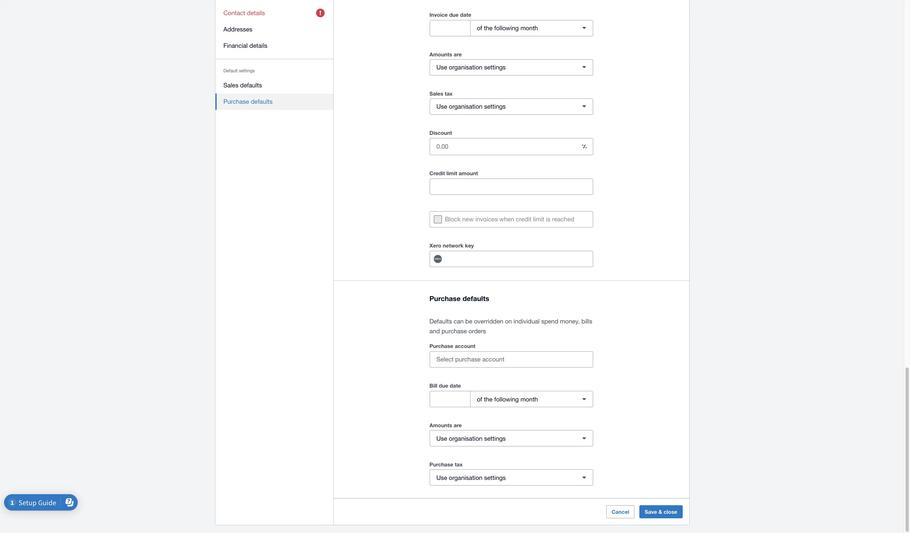 Task type: locate. For each thing, give the bounding box(es) containing it.
purchase inside menu
[[224, 98, 249, 105]]

sales up discount
[[430, 90, 443, 97]]

1 vertical spatial the
[[484, 396, 493, 403]]

of the following month for of the following month popup button related to invoice due date group
[[477, 25, 538, 32]]

organisation up purchase tax
[[449, 435, 483, 442]]

of
[[477, 25, 482, 32], [477, 396, 482, 403]]

2 the from the top
[[484, 396, 493, 403]]

0 vertical spatial amounts
[[430, 51, 452, 58]]

organisation
[[449, 64, 483, 71], [449, 103, 483, 110], [449, 435, 483, 442], [449, 475, 483, 482]]

0 vertical spatial following
[[495, 25, 519, 32]]

defaults
[[240, 82, 262, 89], [251, 98, 273, 105], [463, 294, 489, 303]]

0 horizontal spatial sales
[[224, 82, 239, 89]]

0 vertical spatial of the following month
[[477, 25, 538, 32]]

when
[[500, 216, 514, 223]]

use organisation settings up the sales tax
[[437, 64, 506, 71]]

tax for purchase tax
[[455, 462, 463, 468]]

defaults down sales defaults link
[[251, 98, 273, 105]]

of the following month button
[[470, 20, 593, 36], [470, 391, 593, 408]]

1 the from the top
[[484, 25, 493, 32]]

0 vertical spatial amounts are
[[430, 51, 462, 58]]

credit
[[430, 170, 445, 177]]

4 use from the top
[[437, 475, 447, 482]]

1 horizontal spatial purchase defaults
[[430, 294, 489, 303]]

of for of the following month popup button related to invoice due date group
[[477, 25, 482, 32]]

date right invoice
[[460, 11, 472, 18]]

use down purchase tax
[[437, 475, 447, 482]]

3 use from the top
[[437, 435, 447, 442]]

limit left is
[[533, 216, 545, 223]]

details down addresses link
[[250, 42, 268, 49]]

1 vertical spatial sales
[[430, 90, 443, 97]]

1 vertical spatial following
[[495, 396, 519, 403]]

money,
[[560, 318, 580, 325]]

Credit limit amount number field
[[430, 179, 593, 195]]

network
[[443, 242, 464, 249]]

2 use from the top
[[437, 103, 447, 110]]

use organisation settings down purchase tax
[[437, 475, 506, 482]]

details for contact details
[[247, 9, 265, 16]]

2 month from the top
[[521, 396, 538, 403]]

use up purchase tax
[[437, 435, 447, 442]]

following for of the following month popup button related to invoice due date group
[[495, 25, 519, 32]]

due for bill
[[439, 383, 448, 389]]

details
[[247, 9, 265, 16], [250, 42, 268, 49]]

1 vertical spatial are
[[454, 423, 462, 429]]

1 amounts are from the top
[[430, 51, 462, 58]]

tax
[[445, 90, 453, 97], [455, 462, 463, 468]]

cancel
[[612, 509, 629, 516]]

use
[[437, 64, 447, 71], [437, 103, 447, 110], [437, 435, 447, 442], [437, 475, 447, 482]]

default
[[224, 68, 238, 73]]

0 vertical spatial limit
[[447, 170, 457, 177]]

the inside group
[[484, 396, 493, 403]]

1 vertical spatial tax
[[455, 462, 463, 468]]

4 use organisation settings button from the top
[[430, 470, 593, 486]]

use down the sales tax
[[437, 103, 447, 110]]

organisation down the sales tax
[[449, 103, 483, 110]]

use organisation settings button
[[430, 59, 593, 76], [430, 99, 593, 115], [430, 431, 593, 447], [430, 470, 593, 486]]

sales
[[224, 82, 239, 89], [430, 90, 443, 97]]

0 vertical spatial purchase defaults
[[224, 98, 273, 105]]

2 following from the top
[[495, 396, 519, 403]]

of the following month for of the following month popup button associated with the bill due date group
[[477, 396, 538, 403]]

limit
[[447, 170, 457, 177], [533, 216, 545, 223]]

individual
[[514, 318, 540, 325]]

purchase
[[442, 328, 467, 335]]

tax for sales tax
[[445, 90, 453, 97]]

following inside the bill due date group
[[495, 396, 519, 403]]

purchase
[[224, 98, 249, 105], [430, 294, 461, 303], [430, 343, 454, 350], [430, 462, 454, 468]]

amounts up purchase tax
[[430, 423, 452, 429]]

2 of the following month from the top
[[477, 396, 538, 403]]

purchase defaults
[[224, 98, 273, 105], [430, 294, 489, 303]]

amounts are up the sales tax
[[430, 51, 462, 58]]

due right bill
[[439, 383, 448, 389]]

save
[[645, 509, 657, 516]]

amounts are for third use organisation settings popup button from the top of the page
[[430, 423, 462, 429]]

None number field
[[430, 20, 470, 36], [430, 392, 470, 407], [430, 20, 470, 36], [430, 392, 470, 407]]

organisation up the sales tax
[[449, 64, 483, 71]]

1 month from the top
[[521, 25, 538, 32]]

defaults up be
[[463, 294, 489, 303]]

defaults down default settings
[[240, 82, 262, 89]]

sales for sales defaults
[[224, 82, 239, 89]]

following
[[495, 25, 519, 32], [495, 396, 519, 403]]

of the following month
[[477, 25, 538, 32], [477, 396, 538, 403]]

due right invoice
[[449, 11, 459, 18]]

0 vertical spatial tax
[[445, 90, 453, 97]]

1 vertical spatial of
[[477, 396, 482, 403]]

1 use organisation settings from the top
[[437, 64, 506, 71]]

4 use organisation settings from the top
[[437, 475, 506, 482]]

of the following month inside invoice due date group
[[477, 25, 538, 32]]

details right the contact
[[247, 9, 265, 16]]

month inside the bill due date group
[[521, 396, 538, 403]]

limit right credit
[[447, 170, 457, 177]]

use organisation settings
[[437, 64, 506, 71], [437, 103, 506, 110], [437, 435, 506, 442], [437, 475, 506, 482]]

1 of the following month button from the top
[[470, 20, 593, 36]]

purchase defaults down sales defaults
[[224, 98, 273, 105]]

0 horizontal spatial purchase defaults
[[224, 98, 273, 105]]

2 use organisation settings from the top
[[437, 103, 506, 110]]

2 of from the top
[[477, 396, 482, 403]]

sales defaults link
[[215, 77, 334, 94]]

1 use organisation settings button from the top
[[430, 59, 593, 76]]

2 are from the top
[[454, 423, 462, 429]]

save & close button
[[640, 506, 683, 519]]

the
[[484, 25, 493, 32], [484, 396, 493, 403]]

account
[[455, 343, 476, 350]]

1 vertical spatial defaults
[[251, 98, 273, 105]]

1 vertical spatial of the following month
[[477, 396, 538, 403]]

0 vertical spatial sales
[[224, 82, 239, 89]]

invoice
[[430, 11, 448, 18]]

following inside invoice due date group
[[495, 25, 519, 32]]

date right bill
[[450, 383, 461, 389]]

0 vertical spatial month
[[521, 25, 538, 32]]

Discount number field
[[430, 139, 577, 155]]

reached
[[552, 216, 575, 223]]

are
[[454, 51, 462, 58], [454, 423, 462, 429]]

0 vertical spatial details
[[247, 9, 265, 16]]

0 vertical spatial date
[[460, 11, 472, 18]]

of the following month button for invoice due date group
[[470, 20, 593, 36]]

purchase defaults up can
[[430, 294, 489, 303]]

1 horizontal spatial sales
[[430, 90, 443, 97]]

use up the sales tax
[[437, 64, 447, 71]]

1 vertical spatial due
[[439, 383, 448, 389]]

1 use from the top
[[437, 64, 447, 71]]

2 amounts are from the top
[[430, 423, 462, 429]]

1 horizontal spatial due
[[449, 11, 459, 18]]

settings for first use organisation settings popup button from the top of the page
[[484, 64, 506, 71]]

purchase account
[[430, 343, 476, 350]]

block
[[445, 216, 461, 223]]

due
[[449, 11, 459, 18], [439, 383, 448, 389]]

1 vertical spatial purchase defaults
[[430, 294, 489, 303]]

date
[[460, 11, 472, 18], [450, 383, 461, 389]]

use organisation settings down the sales tax
[[437, 103, 506, 110]]

2 of the following month button from the top
[[470, 391, 593, 408]]

details for financial details
[[250, 42, 268, 49]]

1 vertical spatial amounts
[[430, 423, 452, 429]]

amounts are
[[430, 51, 462, 58], [430, 423, 462, 429]]

amounts are up purchase tax
[[430, 423, 462, 429]]

following for of the following month popup button associated with the bill due date group
[[495, 396, 519, 403]]

be
[[466, 318, 473, 325]]

cancel button
[[607, 506, 635, 519]]

0 vertical spatial of the following month button
[[470, 20, 593, 36]]

1 vertical spatial details
[[250, 42, 268, 49]]

0 horizontal spatial tax
[[445, 90, 453, 97]]

settings for first use organisation settings popup button from the bottom
[[484, 475, 506, 482]]

1 following from the top
[[495, 25, 519, 32]]

1 vertical spatial month
[[521, 396, 538, 403]]

1 vertical spatial date
[[450, 383, 461, 389]]

xero
[[430, 242, 442, 249]]

contact
[[224, 9, 245, 16]]

0 vertical spatial the
[[484, 25, 493, 32]]

use organisation settings up purchase tax
[[437, 435, 506, 442]]

2 organisation from the top
[[449, 103, 483, 110]]

month
[[521, 25, 538, 32], [521, 396, 538, 403]]

sales down the default
[[224, 82, 239, 89]]

new
[[462, 216, 474, 223]]

amount
[[459, 170, 478, 177]]

0 horizontal spatial due
[[439, 383, 448, 389]]

can
[[454, 318, 464, 325]]

1 horizontal spatial tax
[[455, 462, 463, 468]]

use organisation settings for third use organisation settings popup button from the bottom
[[437, 103, 506, 110]]

1 are from the top
[[454, 51, 462, 58]]

0 vertical spatial defaults
[[240, 82, 262, 89]]

0 horizontal spatial limit
[[447, 170, 457, 177]]

of inside the bill due date group
[[477, 396, 482, 403]]

block new invoices when credit limit is reached
[[445, 216, 575, 223]]

discount
[[430, 130, 452, 136]]

defaults can be overridden on individual spend money, bills and purchase orders
[[430, 318, 593, 335]]

invoice due date
[[430, 11, 472, 18]]

settings
[[484, 64, 506, 71], [239, 68, 255, 73], [484, 103, 506, 110], [484, 435, 506, 442], [484, 475, 506, 482]]

4 organisation from the top
[[449, 475, 483, 482]]

amounts
[[430, 51, 452, 58], [430, 423, 452, 429]]

of the following month inside the bill due date group
[[477, 396, 538, 403]]

1 vertical spatial of the following month button
[[470, 391, 593, 408]]

defaults for purchase defaults link
[[251, 98, 273, 105]]

0 vertical spatial are
[[454, 51, 462, 58]]

1 horizontal spatial limit
[[533, 216, 545, 223]]

3 organisation from the top
[[449, 435, 483, 442]]

1 vertical spatial amounts are
[[430, 423, 462, 429]]

month inside invoice due date group
[[521, 25, 538, 32]]

0 vertical spatial of
[[477, 25, 482, 32]]

defaults for sales defaults link
[[240, 82, 262, 89]]

1 of the following month from the top
[[477, 25, 538, 32]]

amounts up the sales tax
[[430, 51, 452, 58]]

menu
[[215, 0, 334, 115]]

bill
[[430, 383, 438, 389]]

0 vertical spatial due
[[449, 11, 459, 18]]

1 of from the top
[[477, 25, 482, 32]]

of inside invoice due date group
[[477, 25, 482, 32]]

organisation down purchase tax
[[449, 475, 483, 482]]

bills
[[582, 318, 593, 325]]

is
[[546, 216, 551, 223]]

the inside invoice due date group
[[484, 25, 493, 32]]

3 use organisation settings from the top
[[437, 435, 506, 442]]



Task type: describe. For each thing, give the bounding box(es) containing it.
month for of the following month popup button related to invoice due date group
[[521, 25, 538, 32]]

2 use organisation settings button from the top
[[430, 99, 593, 115]]

are for first use organisation settings popup button from the top of the page
[[454, 51, 462, 58]]

use organisation settings for first use organisation settings popup button from the bottom
[[437, 475, 506, 482]]

&
[[659, 509, 662, 516]]

defaults
[[430, 318, 452, 325]]

the for of the following month popup button associated with the bill due date group
[[484, 396, 493, 403]]

sales for sales tax
[[430, 90, 443, 97]]

date for bill due date
[[450, 383, 461, 389]]

2 amounts from the top
[[430, 423, 452, 429]]

orders
[[469, 328, 486, 335]]

save & close
[[645, 509, 678, 516]]

bill due date
[[430, 383, 461, 389]]

date for invoice due date
[[460, 11, 472, 18]]

use for first use organisation settings popup button from the bottom
[[437, 475, 447, 482]]

default settings
[[224, 68, 255, 73]]

financial
[[224, 42, 248, 49]]

financial details link
[[215, 38, 334, 54]]

settings for third use organisation settings popup button from the top of the page
[[484, 435, 506, 442]]

of the following month button for the bill due date group
[[470, 391, 593, 408]]

financial details
[[224, 42, 268, 49]]

on
[[505, 318, 512, 325]]

invoices
[[476, 216, 498, 223]]

1 amounts from the top
[[430, 51, 452, 58]]

2 vertical spatial defaults
[[463, 294, 489, 303]]

1 organisation from the top
[[449, 64, 483, 71]]

3 use organisation settings button from the top
[[430, 431, 593, 447]]

close
[[664, 509, 678, 516]]

Purchase account field
[[430, 352, 593, 368]]

month for of the following month popup button associated with the bill due date group
[[521, 396, 538, 403]]

the for of the following month popup button related to invoice due date group
[[484, 25, 493, 32]]

sales tax
[[430, 90, 453, 97]]

due for invoice
[[449, 11, 459, 18]]

use organisation settings for first use organisation settings popup button from the top of the page
[[437, 64, 506, 71]]

invoice due date group
[[430, 20, 593, 36]]

settings inside menu
[[239, 68, 255, 73]]

credit limit amount
[[430, 170, 478, 177]]

are for third use organisation settings popup button from the top of the page
[[454, 423, 462, 429]]

use for third use organisation settings popup button from the top of the page
[[437, 435, 447, 442]]

addresses link
[[215, 21, 334, 38]]

purchase tax
[[430, 462, 463, 468]]

key
[[465, 242, 474, 249]]

credit
[[516, 216, 532, 223]]

settings for third use organisation settings popup button from the bottom
[[484, 103, 506, 110]]

xero network key
[[430, 242, 474, 249]]

amounts are for first use organisation settings popup button from the top of the page
[[430, 51, 462, 58]]

sales defaults
[[224, 82, 262, 89]]

use organisation settings for third use organisation settings popup button from the top of the page
[[437, 435, 506, 442]]

1 vertical spatial limit
[[533, 216, 545, 223]]

of for of the following month popup button associated with the bill due date group
[[477, 396, 482, 403]]

use for third use organisation settings popup button from the bottom
[[437, 103, 447, 110]]

and
[[430, 328, 440, 335]]

menu containing contact details
[[215, 0, 334, 115]]

use for first use organisation settings popup button from the top of the page
[[437, 64, 447, 71]]

purchase defaults inside purchase defaults link
[[224, 98, 273, 105]]

Xero network key field
[[449, 251, 593, 267]]

overridden
[[474, 318, 504, 325]]

addresses
[[224, 26, 253, 33]]

contact details
[[224, 9, 265, 16]]

purchase defaults link
[[215, 94, 334, 110]]

bill due date group
[[430, 391, 593, 408]]

spend
[[541, 318, 559, 325]]

contact details link
[[215, 5, 334, 21]]



Task type: vqa. For each thing, say whether or not it's contained in the screenshot.
'Save'
yes



